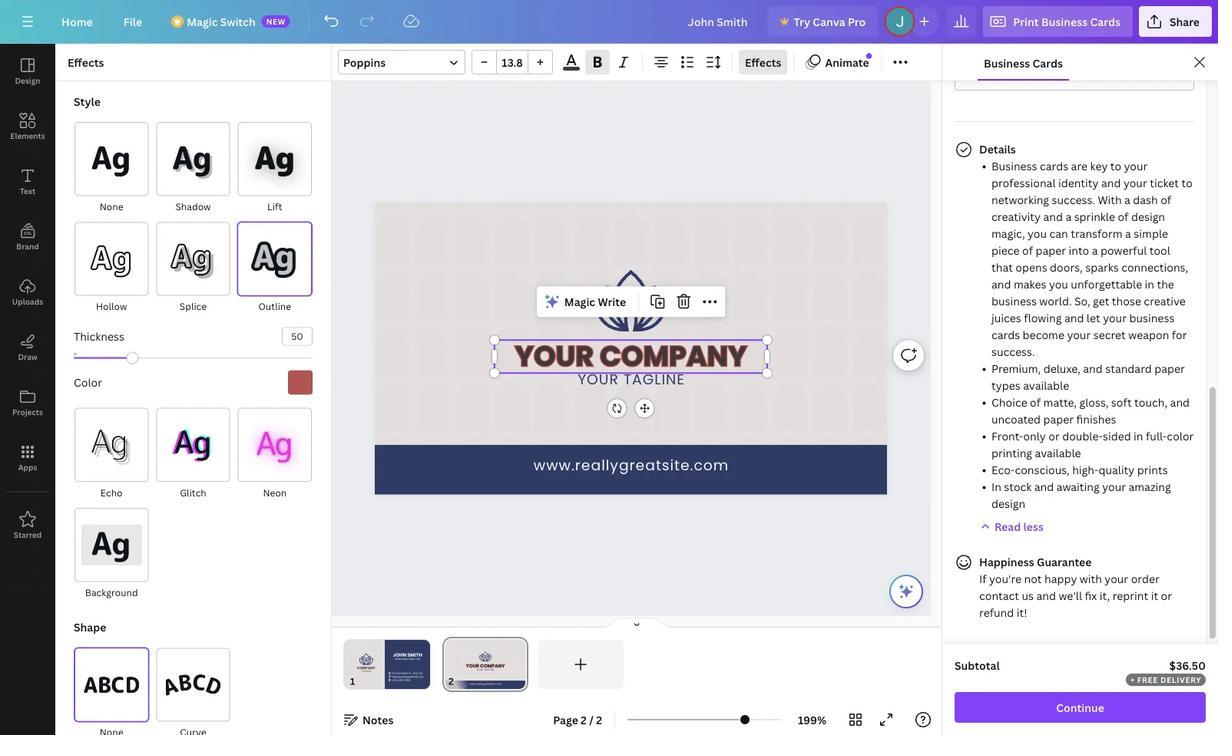 Task type: locate. For each thing, give the bounding box(es) containing it.
1 vertical spatial magic
[[564, 295, 595, 309]]

gloss,
[[1080, 395, 1109, 410]]

cards down juices
[[992, 328, 1020, 342]]

in
[[1145, 277, 1155, 292], [1134, 429, 1143, 444]]

tagline
[[624, 369, 685, 389]]

1 horizontal spatial you
[[1049, 277, 1068, 292]]

it!
[[1017, 606, 1027, 620]]

in left full-
[[1134, 429, 1143, 444]]

high-
[[1072, 463, 1099, 477]]

uncoated
[[992, 412, 1041, 427]]

page 2 / 2 button
[[547, 708, 608, 733]]

your tagline
[[578, 369, 685, 389]]

cards inside dropdown button
[[1090, 14, 1121, 29]]

text
[[20, 186, 35, 196]]

cards
[[1040, 159, 1069, 173], [992, 328, 1020, 342]]

1 vertical spatial design
[[992, 497, 1026, 511]]

fix
[[1085, 589, 1097, 603]]

0 horizontal spatial or
[[1049, 429, 1060, 444]]

notes button
[[338, 708, 400, 733]]

effects inside popup button
[[745, 55, 782, 70]]

success.
[[1052, 192, 1095, 207], [992, 345, 1035, 359]]

design down "dash"
[[1131, 209, 1165, 224]]

background
[[85, 587, 138, 599]]

try canva pro
[[794, 14, 866, 29]]

file button
[[111, 6, 155, 37]]

in left "the"
[[1145, 277, 1155, 292]]

1 vertical spatial $36.50
[[1170, 659, 1206, 673]]

#bf4d4d image
[[288, 371, 313, 395], [288, 371, 313, 395]]

1 effects from the left
[[68, 55, 104, 70]]

cards for 50 business cards
[[1030, 68, 1060, 83]]

business inside button
[[984, 56, 1030, 70]]

starred
[[14, 530, 42, 540]]

uploads button
[[0, 265, 55, 320]]

0 vertical spatial magic
[[187, 14, 218, 29]]

0 horizontal spatial effects
[[68, 55, 104, 70]]

0 horizontal spatial $36.50
[[1130, 68, 1166, 83]]

shadow
[[176, 200, 211, 213]]

199%
[[798, 713, 827, 728]]

opens
[[1016, 260, 1048, 275]]

0 vertical spatial success.
[[1052, 192, 1095, 207]]

glitch
[[180, 487, 206, 499]]

1 horizontal spatial 2
[[596, 713, 602, 728]]

of left matte,
[[1030, 395, 1041, 410]]

effects up style
[[68, 55, 104, 70]]

reprint
[[1113, 589, 1149, 603]]

let
[[1087, 311, 1101, 325]]

0 vertical spatial paper
[[1036, 243, 1066, 258]]

finishes
[[1077, 412, 1116, 427]]

business
[[992, 294, 1037, 308], [1130, 311, 1175, 325]]

1 horizontal spatial business
[[1130, 311, 1175, 325]]

1 vertical spatial success.
[[992, 345, 1035, 359]]

into
[[1069, 243, 1089, 258]]

magic left switch
[[187, 14, 218, 29]]

2 right /
[[596, 713, 602, 728]]

business
[[1042, 14, 1088, 29], [984, 56, 1030, 70], [981, 68, 1027, 83], [992, 159, 1037, 173]]

available up matte,
[[1023, 378, 1069, 393]]

0 horizontal spatial you
[[1028, 226, 1047, 241]]

full-
[[1146, 429, 1167, 444]]

front-
[[992, 429, 1024, 444]]

$36.50 up the delivery
[[1170, 659, 1206, 673]]

details business cards are key to your professional identity and your ticket to networking success. with a dash of creativity and a sprinkle of design magic, you can transform a simple piece of paper into a powerful tool that opens doors, sparks connections, and makes you unforgettable in the business world. so, get those creative juices flowing and let your business cards become your secret weapon for success. premium, deluxe, and standard paper types available choice of matte, gloss, soft touch, and uncoated paper finishes front-only or double-sided in full-color printing available eco-conscious, high-quality prints in stock and awaiting your amazing design
[[979, 142, 1194, 511]]

business inside dropdown button
[[1042, 14, 1088, 29]]

0 vertical spatial cards
[[1040, 159, 1069, 173]]

cards inside button
[[1033, 56, 1063, 70]]

outline
[[258, 300, 291, 313]]

cards for print business cards
[[1090, 14, 1121, 29]]

business up weapon on the right top
[[1130, 311, 1175, 325]]

read less button
[[976, 515, 1194, 535]]

get
[[1093, 294, 1110, 308]]

or right 'it'
[[1161, 589, 1172, 603]]

sparks
[[1086, 260, 1119, 275]]

details
[[979, 142, 1016, 156]]

types
[[992, 378, 1021, 393]]

print business cards
[[1013, 14, 1121, 29]]

elements button
[[0, 99, 55, 154]]

available up conscious, on the right bottom of page
[[1035, 446, 1081, 461]]

awaiting
[[1057, 480, 1100, 494]]

0 horizontal spatial 2
[[581, 713, 587, 728]]

quality
[[1099, 463, 1135, 477]]

0 horizontal spatial cards
[[992, 328, 1020, 342]]

business for 50
[[981, 68, 1027, 83]]

creative
[[1144, 294, 1186, 308]]

paper
[[1036, 243, 1066, 258], [1155, 361, 1185, 376], [1044, 412, 1074, 427]]

2 effects from the left
[[745, 55, 782, 70]]

available
[[1023, 378, 1069, 393], [1035, 446, 1081, 461]]

0 vertical spatial business
[[992, 294, 1037, 308]]

connections,
[[1122, 260, 1188, 275]]

$36.50 for subtotal
[[1170, 659, 1206, 673]]

touch,
[[1135, 395, 1168, 410]]

poppins button
[[338, 50, 466, 75]]

1 vertical spatial business
[[1130, 311, 1175, 325]]

2 vertical spatial paper
[[1044, 412, 1074, 427]]

paper down matte,
[[1044, 412, 1074, 427]]

$36.50 down share dropdown button
[[1130, 68, 1166, 83]]

magic inside button
[[564, 295, 595, 309]]

paper down can
[[1036, 243, 1066, 258]]

1 vertical spatial in
[[1134, 429, 1143, 444]]

1 horizontal spatial effects
[[745, 55, 782, 70]]

echo button
[[74, 408, 149, 502]]

0 vertical spatial you
[[1028, 226, 1047, 241]]

magic inside main menu bar
[[187, 14, 218, 29]]

and right us
[[1037, 589, 1056, 603]]

50 business cards
[[965, 68, 1060, 83]]

cards inside "button"
[[1030, 68, 1060, 83]]

/
[[589, 713, 594, 728]]

0 horizontal spatial design
[[992, 497, 1026, 511]]

canva assistant image
[[897, 583, 916, 601]]

0 vertical spatial in
[[1145, 277, 1155, 292]]

order
[[1131, 572, 1160, 586]]

1 vertical spatial or
[[1161, 589, 1172, 603]]

and inside happiness guarantee if you're not happy with your order contact us and we'll fix it, reprint it or refund it!
[[1037, 589, 1056, 603]]

a up powerful
[[1125, 226, 1131, 241]]

read
[[995, 520, 1021, 534]]

0 vertical spatial to
[[1111, 159, 1122, 173]]

0 vertical spatial $36.50
[[1130, 68, 1166, 83]]

None button
[[955, 60, 1194, 91]]

magic left write
[[564, 295, 595, 309]]

+
[[1131, 675, 1135, 686]]

simple
[[1134, 226, 1168, 241]]

1 horizontal spatial or
[[1161, 589, 1172, 603]]

magic for magic write
[[564, 295, 595, 309]]

glitch button
[[155, 408, 231, 502]]

paper down "for"
[[1155, 361, 1185, 376]]

success. up premium,
[[992, 345, 1035, 359]]

it
[[1151, 589, 1158, 603]]

design
[[15, 75, 40, 86]]

you up world.
[[1049, 277, 1068, 292]]

1 vertical spatial to
[[1182, 176, 1193, 190]]

magic
[[187, 14, 218, 29], [564, 295, 595, 309]]

print business cards button
[[983, 6, 1133, 37]]

or right only
[[1049, 429, 1060, 444]]

effects down design title text box
[[745, 55, 782, 70]]

design down stock
[[992, 497, 1026, 511]]

try
[[794, 14, 810, 29]]

a right with
[[1125, 192, 1131, 207]]

magic,
[[992, 226, 1025, 241]]

to right ticket
[[1182, 176, 1193, 190]]

cards left are
[[1040, 159, 1069, 173]]

1 horizontal spatial magic
[[564, 295, 595, 309]]

conscious,
[[1015, 463, 1070, 477]]

in
[[992, 480, 1002, 494]]

list
[[979, 157, 1194, 512]]

#443737 image
[[563, 67, 580, 71], [563, 67, 580, 71]]

shape
[[74, 621, 106, 635]]

to right "key"
[[1111, 159, 1122, 173]]

2 left /
[[581, 713, 587, 728]]

1 vertical spatial you
[[1049, 277, 1068, 292]]

main menu bar
[[0, 0, 1218, 44]]

refund
[[979, 606, 1014, 620]]

and down that
[[992, 277, 1011, 292]]

business inside "details business cards are key to your professional identity and your ticket to networking success. with a dash of creativity and a sprinkle of design magic, you can transform a simple piece of paper into a powerful tool that opens doors, sparks connections, and makes you unforgettable in the business world. so, get those creative juices flowing and let your business cards become your secret weapon for success. premium, deluxe, and standard paper types available choice of matte, gloss, soft touch, and uncoated paper finishes front-only or double-sided in full-color printing available eco-conscious, high-quality prints in stock and awaiting your amazing design"
[[992, 159, 1037, 173]]

your company
[[515, 337, 747, 376], [515, 337, 747, 376]]

business up juices
[[992, 294, 1037, 308]]

group
[[472, 50, 553, 75]]

home link
[[49, 6, 105, 37]]

sided
[[1103, 429, 1131, 444]]

1 horizontal spatial $36.50
[[1170, 659, 1206, 673]]

and up with
[[1102, 176, 1121, 190]]

share button
[[1139, 6, 1212, 37]]

success. down identity
[[1052, 192, 1095, 207]]

amazing
[[1129, 480, 1171, 494]]

us
[[1022, 589, 1034, 603]]

1 vertical spatial cards
[[992, 328, 1020, 342]]

continue
[[1056, 701, 1104, 716]]

www.reallygreatsite.com
[[534, 456, 729, 475]]

file
[[123, 14, 142, 29]]

Thickness text field
[[283, 329, 312, 345]]

0 horizontal spatial magic
[[187, 14, 218, 29]]

0 vertical spatial or
[[1049, 429, 1060, 444]]

0 vertical spatial design
[[1131, 209, 1165, 224]]

you left can
[[1028, 226, 1047, 241]]

of up the opens
[[1022, 243, 1033, 258]]



Task type: vqa. For each thing, say whether or not it's contained in the screenshot.
middle PAPER
yes



Task type: describe. For each thing, give the bounding box(es) containing it.
+ free delivery
[[1131, 675, 1202, 686]]

happiness
[[979, 555, 1034, 570]]

splice button
[[155, 221, 231, 315]]

deluxe,
[[1044, 361, 1081, 376]]

effects button
[[739, 50, 788, 75]]

a right into
[[1092, 243, 1098, 258]]

none button containing 50 business cards
[[955, 60, 1194, 91]]

try canva pro button
[[768, 6, 878, 37]]

and right touch,
[[1170, 395, 1190, 410]]

poppins
[[343, 55, 386, 70]]

none button
[[74, 121, 149, 215]]

– – number field
[[502, 55, 523, 70]]

design button
[[0, 44, 55, 99]]

or inside "details business cards are key to your professional identity and your ticket to networking success. with a dash of creativity and a sprinkle of design magic, you can transform a simple piece of paper into a powerful tool that opens doors, sparks connections, and makes you unforgettable in the business world. so, get those creative juices flowing and let your business cards become your secret weapon for success. premium, deluxe, and standard paper types available choice of matte, gloss, soft touch, and uncoated paper finishes front-only or double-sided in full-color printing available eco-conscious, high-quality prints in stock and awaiting your amazing design"
[[1049, 429, 1060, 444]]

magic switch
[[187, 14, 256, 29]]

1 horizontal spatial design
[[1131, 209, 1165, 224]]

printing
[[992, 446, 1032, 461]]

free
[[1138, 675, 1158, 686]]

guarantee
[[1037, 555, 1092, 570]]

starred button
[[0, 499, 55, 554]]

so,
[[1075, 294, 1090, 308]]

$36.50 for 50 business cards
[[1130, 68, 1166, 83]]

hollow button
[[74, 221, 149, 315]]

soft
[[1111, 395, 1132, 410]]

animate button
[[801, 50, 875, 75]]

business cards
[[984, 56, 1063, 70]]

magic write
[[564, 295, 626, 309]]

choice
[[992, 395, 1028, 410]]

a up can
[[1066, 209, 1072, 224]]

with
[[1080, 572, 1102, 586]]

side panel tab list
[[0, 44, 55, 554]]

1 horizontal spatial to
[[1182, 176, 1193, 190]]

business cards button
[[978, 44, 1069, 81]]

brand button
[[0, 210, 55, 265]]

contact
[[979, 589, 1019, 603]]

0 horizontal spatial success.
[[992, 345, 1035, 359]]

if
[[979, 572, 987, 586]]

and down the so,
[[1065, 311, 1084, 325]]

1 vertical spatial paper
[[1155, 361, 1185, 376]]

neon
[[263, 487, 287, 499]]

and up can
[[1044, 209, 1063, 224]]

0 horizontal spatial business
[[992, 294, 1037, 308]]

animate
[[825, 55, 869, 70]]

background button
[[74, 508, 149, 602]]

apps
[[18, 462, 37, 473]]

of down with
[[1118, 209, 1129, 224]]

matte,
[[1044, 395, 1077, 410]]

page 2 image
[[442, 641, 528, 690]]

your inside happiness guarantee if you're not happy with your order contact us and we'll fix it, reprint it or refund it!
[[1105, 572, 1129, 586]]

page 2 / 2
[[553, 713, 602, 728]]

page
[[553, 713, 578, 728]]

professional
[[992, 176, 1056, 190]]

stock
[[1004, 480, 1032, 494]]

style element
[[68, 94, 313, 602]]

Page title text field
[[460, 674, 466, 690]]

business for details
[[992, 159, 1037, 173]]

2 2 from the left
[[596, 713, 602, 728]]

happiness guarantee if you're not happy with your order contact us and we'll fix it, reprint it or refund it!
[[979, 555, 1172, 620]]

1 horizontal spatial cards
[[1040, 159, 1069, 173]]

lift button
[[237, 121, 313, 215]]

shadow button
[[155, 121, 231, 215]]

of down ticket
[[1161, 192, 1172, 207]]

networking
[[992, 192, 1049, 207]]

style
[[74, 94, 101, 109]]

and down conscious, on the right bottom of page
[[1035, 480, 1054, 494]]

outline button
[[237, 221, 313, 315]]

we'll
[[1059, 589, 1082, 603]]

unforgettable
[[1071, 277, 1142, 292]]

prints
[[1137, 463, 1168, 477]]

less
[[1024, 520, 1044, 534]]

1 horizontal spatial success.
[[1052, 192, 1095, 207]]

199% button
[[787, 708, 837, 733]]

premium,
[[992, 361, 1041, 376]]

magic write button
[[540, 290, 632, 314]]

new
[[266, 16, 286, 27]]

shape element
[[74, 620, 313, 736]]

0 vertical spatial available
[[1023, 378, 1069, 393]]

transform
[[1071, 226, 1123, 241]]

continue button
[[955, 693, 1206, 724]]

new image
[[867, 53, 872, 59]]

double-
[[1062, 429, 1103, 444]]

magic for magic switch
[[187, 14, 218, 29]]

and right deluxe,
[[1083, 361, 1103, 376]]

not
[[1024, 572, 1042, 586]]

hide pages image
[[600, 618, 674, 630]]

list containing business cards are key to your professional identity and your ticket to networking success. with a dash of creativity and a sprinkle of design magic, you can transform a simple piece of paper into a powerful tool that opens doors, sparks connections, and makes you unforgettable in the business world. so, get those creative juices flowing and let your business cards become your secret weapon for success.
[[979, 157, 1194, 512]]

0 horizontal spatial in
[[1134, 429, 1143, 444]]

business for print
[[1042, 14, 1088, 29]]

echo
[[100, 487, 123, 499]]

with
[[1098, 192, 1122, 207]]

0 horizontal spatial to
[[1111, 159, 1122, 173]]

switch
[[220, 14, 256, 29]]

identity
[[1058, 176, 1099, 190]]

projects
[[12, 407, 43, 417]]

1 horizontal spatial in
[[1145, 277, 1155, 292]]

doors,
[[1050, 260, 1083, 275]]

draw button
[[0, 320, 55, 376]]

print
[[1013, 14, 1039, 29]]

weapon
[[1129, 328, 1169, 342]]

ticket
[[1150, 176, 1179, 190]]

or inside happiness guarantee if you're not happy with your order contact us and we'll fix it, reprint it or refund it!
[[1161, 589, 1172, 603]]

pro
[[848, 14, 866, 29]]

projects button
[[0, 376, 55, 431]]

dash
[[1133, 192, 1158, 207]]

1 vertical spatial available
[[1035, 446, 1081, 461]]

standard
[[1106, 361, 1152, 376]]

Design title text field
[[676, 6, 762, 37]]

1 2 from the left
[[581, 713, 587, 728]]

write
[[598, 295, 626, 309]]

subtotal
[[955, 659, 1000, 673]]

elements
[[10, 131, 45, 141]]

read less
[[995, 520, 1044, 534]]

juices
[[992, 311, 1022, 325]]



